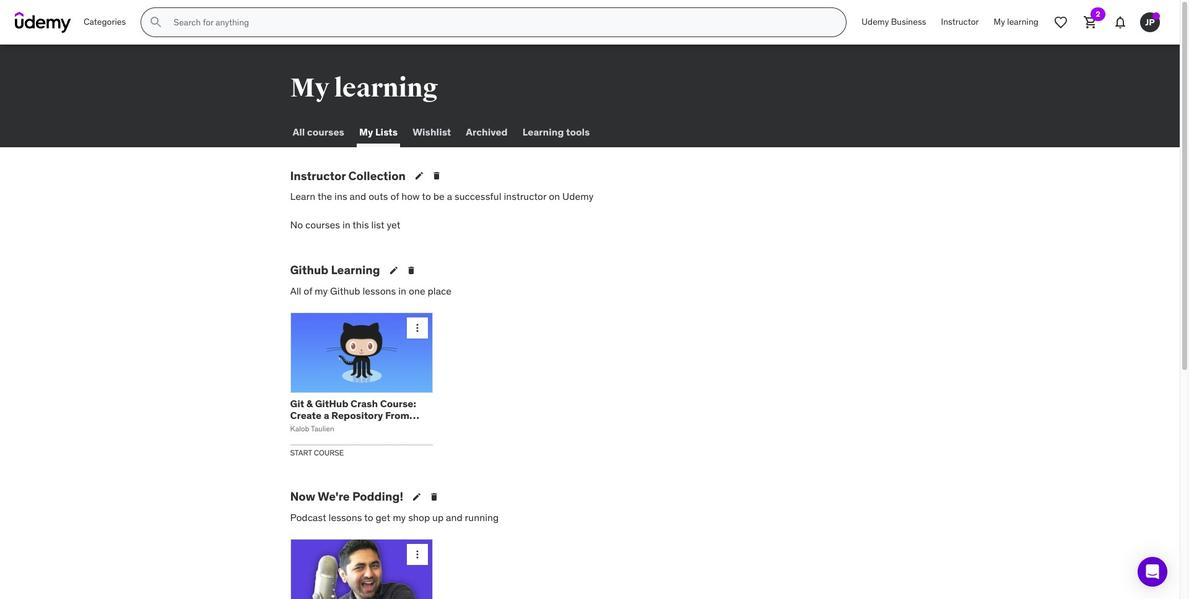Task type: vqa. For each thing, say whether or not it's contained in the screenshot.
2 link
yes



Task type: describe. For each thing, give the bounding box(es) containing it.
instructor for instructor collection
[[290, 168, 346, 183]]

notifications image
[[1113, 15, 1128, 30]]

all for all courses
[[293, 126, 305, 138]]

instructor link
[[934, 7, 986, 37]]

be
[[433, 190, 445, 203]]

2
[[1096, 9, 1100, 19]]

outs
[[369, 190, 388, 203]]

github learning
[[290, 263, 380, 278]]

jp
[[1145, 16, 1155, 28]]

course options image
[[411, 549, 423, 561]]

0 vertical spatial in
[[342, 219, 350, 231]]

learn the ins and outs of how to be a successful instructor on udemy
[[290, 190, 594, 203]]

udemy business link
[[854, 7, 934, 37]]

scratch!
[[290, 421, 330, 433]]

archived
[[466, 126, 508, 138]]

shop
[[408, 511, 430, 524]]

course options image
[[411, 322, 423, 335]]

0 horizontal spatial to
[[364, 511, 373, 524]]

shopping cart with 2 items image
[[1083, 15, 1098, 30]]

0 vertical spatial a
[[447, 190, 452, 203]]

a inside git & github crash course: create a repository from scratch!
[[324, 409, 329, 422]]

this
[[353, 219, 369, 231]]

instructor for instructor
[[941, 16, 979, 27]]

no
[[290, 219, 303, 231]]

kalob taulien
[[290, 424, 334, 433]]

git & github crash course: create a repository from scratch!
[[290, 397, 416, 433]]

courses for all
[[307, 126, 344, 138]]

edit collection title image
[[412, 492, 422, 502]]

all courses link
[[290, 118, 347, 147]]

1 vertical spatial lessons
[[329, 511, 362, 524]]

from
[[385, 409, 409, 422]]

edit collection title image for github learning
[[389, 266, 399, 275]]

one
[[409, 285, 425, 297]]

delete collection image for now we're podding!
[[429, 492, 439, 502]]

yet
[[387, 219, 400, 231]]

up
[[432, 511, 443, 524]]

wishlist image
[[1053, 15, 1068, 30]]

1 vertical spatial learning
[[334, 72, 438, 104]]

running
[[465, 511, 499, 524]]

place
[[428, 285, 452, 297]]

2 link
[[1076, 7, 1105, 37]]

delete collection image for github learning
[[406, 266, 416, 275]]

how
[[401, 190, 420, 203]]

all for all of my github lessons in one place
[[290, 285, 301, 297]]

1 horizontal spatial my learning
[[994, 16, 1039, 27]]

1 vertical spatial my
[[393, 511, 406, 524]]

my for my lists link
[[359, 126, 373, 138]]

git & github crash course: create a repository from scratch! link
[[290, 397, 419, 433]]

0 horizontal spatial of
[[304, 285, 312, 297]]

1 vertical spatial my
[[290, 72, 329, 104]]

udemy image
[[15, 12, 71, 33]]

on
[[549, 190, 560, 203]]

Search for anything text field
[[171, 12, 831, 33]]

&
[[306, 397, 313, 410]]

github
[[315, 397, 348, 410]]

create
[[290, 409, 321, 422]]

you have alerts image
[[1152, 12, 1160, 20]]

we're
[[318, 489, 350, 504]]

0 horizontal spatial udemy
[[562, 190, 594, 203]]

list
[[371, 219, 384, 231]]

lists
[[375, 126, 398, 138]]

1 vertical spatial github
[[330, 285, 360, 297]]

no courses in this list yet
[[290, 219, 400, 231]]

course:
[[380, 397, 416, 410]]

archived link
[[463, 118, 510, 147]]

categories button
[[76, 7, 133, 37]]

0 vertical spatial github
[[290, 263, 328, 278]]

repository
[[331, 409, 383, 422]]

categories
[[84, 16, 126, 27]]

crash
[[351, 397, 378, 410]]

the
[[317, 190, 332, 203]]



Task type: locate. For each thing, give the bounding box(es) containing it.
submit search image
[[149, 15, 164, 30]]

0 vertical spatial all
[[293, 126, 305, 138]]

to left get
[[364, 511, 373, 524]]

all
[[293, 126, 305, 138], [290, 285, 301, 297]]

my lists link
[[357, 118, 400, 147]]

0 vertical spatial and
[[350, 190, 366, 203]]

learning tools link
[[520, 118, 592, 147]]

1 horizontal spatial instructor
[[941, 16, 979, 27]]

0 horizontal spatial and
[[350, 190, 366, 203]]

my right get
[[393, 511, 406, 524]]

in
[[342, 219, 350, 231], [398, 285, 406, 297]]

1 horizontal spatial learning
[[522, 126, 564, 138]]

a up taulien
[[324, 409, 329, 422]]

in left this
[[342, 219, 350, 231]]

my
[[315, 285, 328, 297], [393, 511, 406, 524]]

learning tools
[[522, 126, 590, 138]]

udemy business
[[862, 16, 926, 27]]

instructor collection
[[290, 168, 406, 183]]

0 horizontal spatial github
[[290, 263, 328, 278]]

learning left 'tools'
[[522, 126, 564, 138]]

1 vertical spatial of
[[304, 285, 312, 297]]

wishlist
[[413, 126, 451, 138]]

1 vertical spatial in
[[398, 285, 406, 297]]

learning up all of my github lessons in one place
[[331, 263, 380, 278]]

1 vertical spatial a
[[324, 409, 329, 422]]

1 horizontal spatial lessons
[[363, 285, 396, 297]]

1 vertical spatial udemy
[[562, 190, 594, 203]]

delete collection image
[[432, 171, 442, 181]]

learning
[[1007, 16, 1039, 27], [334, 72, 438, 104]]

1 horizontal spatial udemy
[[862, 16, 889, 27]]

1 horizontal spatial of
[[390, 190, 399, 203]]

my
[[994, 16, 1005, 27], [290, 72, 329, 104], [359, 126, 373, 138]]

0 horizontal spatial my
[[290, 72, 329, 104]]

0 vertical spatial my
[[994, 16, 1005, 27]]

of down github learning
[[304, 285, 312, 297]]

podcast lessons to get my shop up and running
[[290, 511, 499, 524]]

learning up 'lists'
[[334, 72, 438, 104]]

courses up instructor collection
[[307, 126, 344, 138]]

0 vertical spatial lessons
[[363, 285, 396, 297]]

0 vertical spatial udemy
[[862, 16, 889, 27]]

0 horizontal spatial lessons
[[329, 511, 362, 524]]

0 vertical spatial my
[[315, 285, 328, 297]]

0 horizontal spatial edit collection title image
[[389, 266, 399, 275]]

and right up
[[446, 511, 462, 524]]

1 horizontal spatial delete collection image
[[429, 492, 439, 502]]

1 vertical spatial edit collection title image
[[389, 266, 399, 275]]

my learning
[[994, 16, 1039, 27], [290, 72, 438, 104]]

0 horizontal spatial learning
[[334, 72, 438, 104]]

now we're podding!
[[290, 489, 403, 504]]

0 vertical spatial instructor
[[941, 16, 979, 27]]

1 horizontal spatial a
[[447, 190, 452, 203]]

all of my github lessons in one place
[[290, 285, 452, 297]]

my for my learning link
[[994, 16, 1005, 27]]

edit collection title image left delete collection image
[[414, 171, 424, 181]]

0 horizontal spatial instructor
[[290, 168, 346, 183]]

0 vertical spatial learning
[[1007, 16, 1039, 27]]

instructor right business
[[941, 16, 979, 27]]

delete collection image up one
[[406, 266, 416, 275]]

0 vertical spatial edit collection title image
[[414, 171, 424, 181]]

lessons down the now we're podding!
[[329, 511, 362, 524]]

0 horizontal spatial learning
[[331, 263, 380, 278]]

tools
[[566, 126, 590, 138]]

start course
[[290, 448, 344, 457]]

start
[[290, 448, 312, 457]]

0 horizontal spatial in
[[342, 219, 350, 231]]

1 vertical spatial learning
[[331, 263, 380, 278]]

my left 'lists'
[[359, 126, 373, 138]]

collection
[[348, 168, 406, 183]]

a right be
[[447, 190, 452, 203]]

github
[[290, 263, 328, 278], [330, 285, 360, 297]]

udemy left business
[[862, 16, 889, 27]]

learning
[[522, 126, 564, 138], [331, 263, 380, 278]]

in left one
[[398, 285, 406, 297]]

to left be
[[422, 190, 431, 203]]

of
[[390, 190, 399, 203], [304, 285, 312, 297]]

0 horizontal spatial my
[[315, 285, 328, 297]]

lessons
[[363, 285, 396, 297], [329, 511, 362, 524]]

0 horizontal spatial a
[[324, 409, 329, 422]]

1 vertical spatial all
[[290, 285, 301, 297]]

1 horizontal spatial learning
[[1007, 16, 1039, 27]]

all inside all courses link
[[293, 126, 305, 138]]

ins
[[334, 190, 347, 203]]

instructor up the
[[290, 168, 346, 183]]

my learning link
[[986, 7, 1046, 37]]

2 horizontal spatial my
[[994, 16, 1005, 27]]

1 horizontal spatial to
[[422, 190, 431, 203]]

edit collection title image
[[414, 171, 424, 181], [389, 266, 399, 275]]

taulien
[[311, 424, 334, 433]]

wishlist link
[[410, 118, 454, 147]]

successful
[[455, 190, 501, 203]]

udemy right on
[[562, 190, 594, 203]]

1 horizontal spatial edit collection title image
[[414, 171, 424, 181]]

delete collection image
[[406, 266, 416, 275], [429, 492, 439, 502]]

lessons left one
[[363, 285, 396, 297]]

0 vertical spatial learning
[[522, 126, 564, 138]]

github down "no"
[[290, 263, 328, 278]]

and right ins
[[350, 190, 366, 203]]

1 horizontal spatial and
[[446, 511, 462, 524]]

podding!
[[352, 489, 403, 504]]

podcast
[[290, 511, 326, 524]]

jp link
[[1135, 7, 1165, 37]]

1 vertical spatial and
[[446, 511, 462, 524]]

instructor
[[504, 190, 546, 203]]

and
[[350, 190, 366, 203], [446, 511, 462, 524]]

my lists
[[359, 126, 398, 138]]

my learning left wishlist icon
[[994, 16, 1039, 27]]

udemy
[[862, 16, 889, 27], [562, 190, 594, 203]]

github down github learning
[[330, 285, 360, 297]]

get
[[376, 511, 390, 524]]

course
[[314, 448, 344, 457]]

my learning up the my lists
[[290, 72, 438, 104]]

git
[[290, 397, 304, 410]]

1 vertical spatial delete collection image
[[429, 492, 439, 502]]

business
[[891, 16, 926, 27]]

2 vertical spatial my
[[359, 126, 373, 138]]

1 horizontal spatial my
[[359, 126, 373, 138]]

to
[[422, 190, 431, 203], [364, 511, 373, 524]]

edit collection title image up all of my github lessons in one place
[[389, 266, 399, 275]]

0 vertical spatial delete collection image
[[406, 266, 416, 275]]

courses for no
[[305, 219, 340, 231]]

courses
[[307, 126, 344, 138], [305, 219, 340, 231]]

1 vertical spatial my learning
[[290, 72, 438, 104]]

1 horizontal spatial my
[[393, 511, 406, 524]]

1 vertical spatial courses
[[305, 219, 340, 231]]

delete collection image right edit collection title image
[[429, 492, 439, 502]]

my right instructor 'link'
[[994, 16, 1005, 27]]

0 vertical spatial to
[[422, 190, 431, 203]]

my up the all courses
[[290, 72, 329, 104]]

learning left wishlist icon
[[1007, 16, 1039, 27]]

1 vertical spatial instructor
[[290, 168, 346, 183]]

1 vertical spatial to
[[364, 511, 373, 524]]

instructor
[[941, 16, 979, 27], [290, 168, 346, 183]]

0 vertical spatial my learning
[[994, 16, 1039, 27]]

all courses
[[293, 126, 344, 138]]

0 vertical spatial of
[[390, 190, 399, 203]]

learn
[[290, 190, 315, 203]]

instructor inside 'link'
[[941, 16, 979, 27]]

0 horizontal spatial my learning
[[290, 72, 438, 104]]

kalob
[[290, 424, 309, 433]]

0 horizontal spatial delete collection image
[[406, 266, 416, 275]]

1 horizontal spatial in
[[398, 285, 406, 297]]

0 vertical spatial courses
[[307, 126, 344, 138]]

a
[[447, 190, 452, 203], [324, 409, 329, 422]]

courses right "no"
[[305, 219, 340, 231]]

1 horizontal spatial github
[[330, 285, 360, 297]]

now
[[290, 489, 315, 504]]

of left the how
[[390, 190, 399, 203]]

edit collection title image for instructor collection
[[414, 171, 424, 181]]

my down github learning
[[315, 285, 328, 297]]



